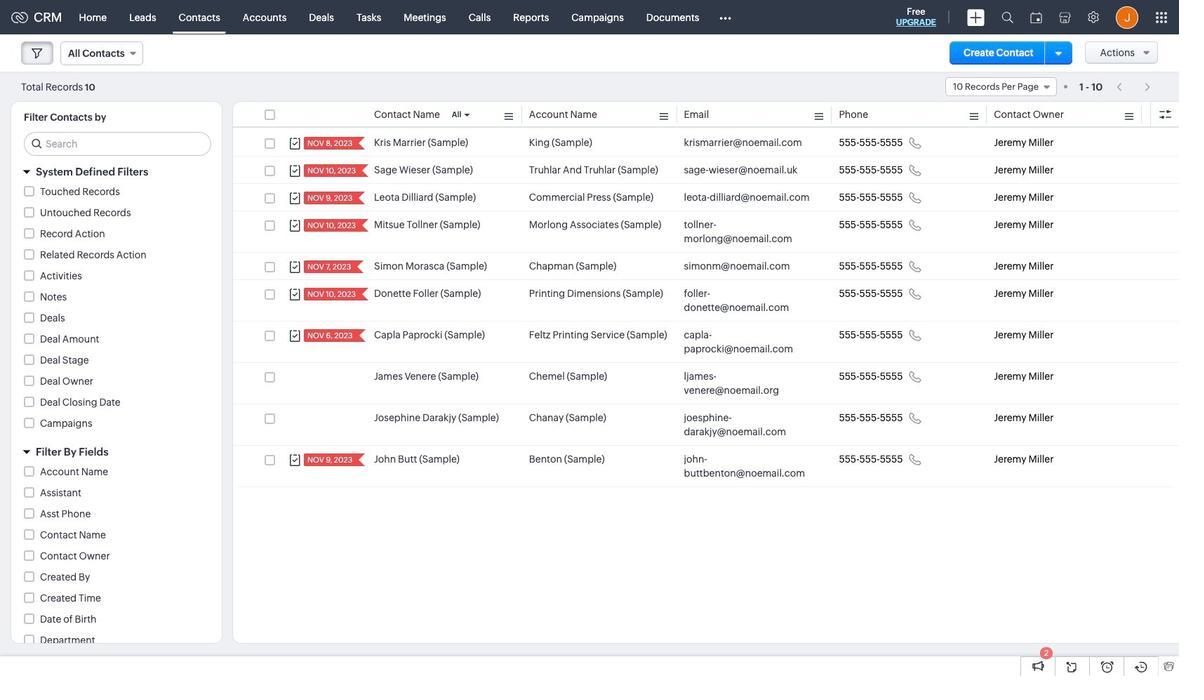 Task type: vqa. For each thing, say whether or not it's contained in the screenshot.
first Description from the bottom of the page
no



Task type: locate. For each thing, give the bounding box(es) containing it.
navigation
[[1110, 77, 1159, 97]]

profile image
[[1116, 6, 1139, 28]]

Other Modules field
[[711, 6, 741, 28]]

create menu element
[[959, 0, 994, 34]]

row group
[[233, 129, 1180, 487]]

search element
[[994, 0, 1022, 34]]

None field
[[60, 41, 143, 65], [946, 77, 1057, 96], [60, 41, 143, 65], [946, 77, 1057, 96]]



Task type: describe. For each thing, give the bounding box(es) containing it.
calendar image
[[1031, 12, 1043, 23]]

Search text field
[[25, 133, 211, 155]]

profile element
[[1108, 0, 1147, 34]]

create menu image
[[968, 9, 985, 26]]

logo image
[[11, 12, 28, 23]]

search image
[[1002, 11, 1014, 23]]



